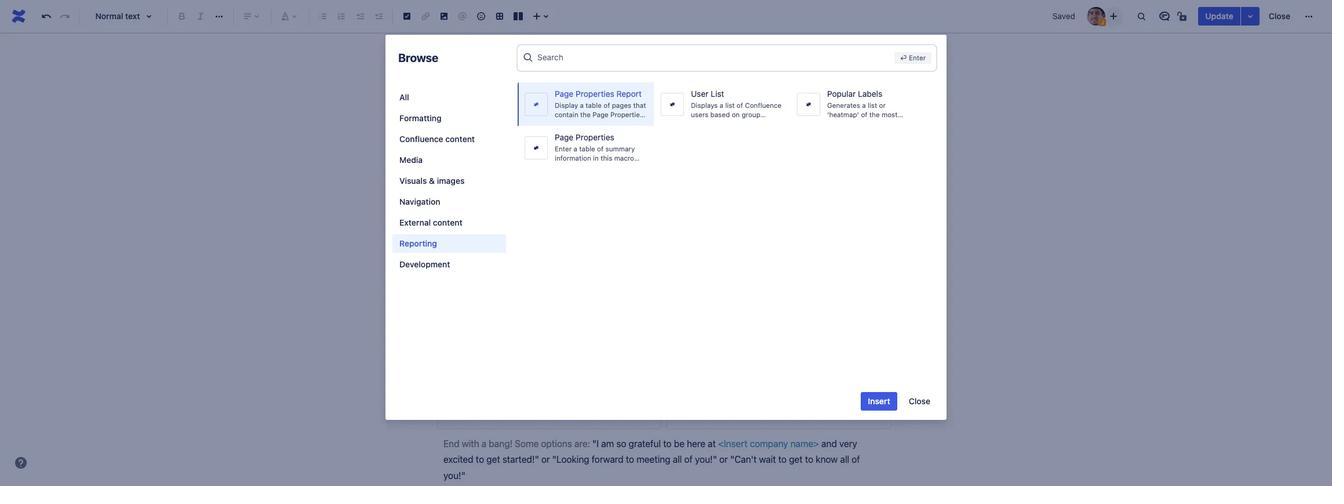Task type: describe. For each thing, give the bounding box(es) containing it.
formatting button
[[393, 109, 506, 128]]

browse
[[398, 51, 439, 64]]

users
[[691, 111, 709, 118]]

2 all from the left
[[841, 454, 850, 465]]

1 james peterson link from the top
[[475, 130, 623, 148]]

user list displays a list of confluence users based on group membership.
[[691, 89, 782, 128]]

table image
[[493, 9, 507, 23]]

1 get from the left
[[487, 454, 500, 465]]

numbered list ⌘⇧7 image
[[335, 9, 349, 23]]

1 vertical spatial by
[[592, 130, 600, 139]]

sweatpants
[[501, 118, 561, 128]]

forward
[[592, 454, 624, 465]]

action item image
[[400, 9, 414, 23]]

visuals
[[400, 176, 427, 186]]

am
[[602, 438, 614, 449]]

here
[[687, 438, 706, 449]]

the
[[870, 111, 880, 118]]

visuals & images button
[[393, 172, 506, 190]]

0 vertical spatial you!"
[[695, 454, 717, 465]]

visuals & images
[[400, 176, 465, 186]]

or inside popular labels generates a list or 'heatmap' of the most popular labels.
[[880, 101, 886, 109]]

update button
[[1199, 7, 1241, 26]]

name>
[[791, 438, 819, 449]]

go wide image
[[897, 57, 911, 71]]

contributed
[[552, 130, 590, 139]]

Main content area, start typing to enter text. text field
[[437, 0, 891, 484]]

1 vertical spatial close button
[[902, 392, 938, 411]]

popular
[[828, 120, 852, 128]]

blog posts image
[[679, 64, 693, 78]]

development
[[400, 259, 450, 269]]

labels.
[[854, 120, 875, 128]]

1 vertical spatial recently
[[449, 81, 499, 96]]

sleep//wake turtle neck pillow pullover brainstorm link
[[475, 223, 632, 247]]

end
[[444, 438, 460, 449]]

2 vertical spatial at
[[708, 438, 716, 449]]

close for topmost close button
[[1269, 11, 1291, 21]]

search field
[[538, 47, 890, 68]]

bold ⌘b image
[[175, 9, 189, 23]]

turtle
[[535, 223, 570, 233]]

browse dialog
[[386, 35, 947, 420]]

user
[[691, 89, 709, 99]]

be
[[674, 438, 685, 449]]

end with a bang! some options are: "i am so grateful to be here at <insert company name>
[[444, 438, 819, 449]]

update
[[1206, 11, 1234, 21]]

close for bottom close button
[[909, 396, 931, 406]]

on inside text field
[[637, 35, 651, 50]]

a inside text field
[[482, 438, 487, 449]]

based
[[711, 111, 730, 118]]

mention image
[[456, 9, 470, 23]]

external content
[[400, 217, 463, 227]]

to right wait
[[779, 454, 787, 465]]

copy
[[707, 98, 729, 108]]

1 vertical spatial recently updated
[[449, 81, 553, 96]]

copy of weary wear brand bible link
[[707, 98, 844, 108]]

meeting
[[637, 454, 671, 465]]

0 horizontal spatial or
[[542, 454, 550, 465]]

with
[[462, 438, 479, 449]]

by inside copy of weary wear brand bible created by
[[730, 112, 740, 122]]

at for 4:37
[[509, 249, 515, 258]]

kneed
[[535, 104, 565, 114]]

1 all from the left
[[673, 454, 682, 465]]

pants-
[[518, 155, 545, 165]]

labels
[[858, 89, 883, 99]]

pm for 5:00
[[534, 130, 545, 139]]

'heatmap'
[[828, 111, 860, 118]]

👤
[[674, 408, 688, 418]]

list
[[711, 89, 725, 99]]

inline-
[[573, 155, 599, 165]]

popular
[[828, 89, 856, 99]]

1 horizontal spatial or
[[720, 454, 728, 465]]

are:
[[575, 438, 590, 449]]

and very excited to get started!" or "looking forward to meeting all of you!" or "can't wait to get to know all of you!"
[[444, 438, 863, 481]]

i've
[[568, 35, 588, 50]]

page properties report button
[[518, 82, 654, 126]]

page properties button
[[518, 126, 654, 169]]

external
[[400, 217, 431, 227]]

5:00
[[517, 130, 532, 139]]

started!"
[[503, 454, 539, 465]]

yesterday at 5:00 pm • contributed by
[[475, 130, 602, 139]]

1 vertical spatial blog posts
[[679, 81, 725, 91]]

pm for 4:37
[[534, 249, 545, 258]]

"looking
[[553, 454, 590, 465]]

properties for page properties
[[576, 132, 615, 142]]

•
[[547, 130, 550, 139]]

today-
[[545, 155, 573, 165]]

200227-
[[599, 155, 636, 165]]

images
[[437, 176, 465, 186]]

brand
[[796, 98, 821, 108]]

insert button
[[862, 392, 898, 411]]

membership.
[[691, 120, 733, 128]]

💼
[[444, 408, 458, 418]]

page properties
[[555, 132, 615, 142]]

1 peterson from the top
[[475, 139, 504, 148]]

very
[[840, 438, 858, 449]]

that
[[542, 35, 565, 50]]

generates
[[828, 101, 861, 109]]

content for external content
[[433, 217, 463, 227]]

2 peterson from the top
[[475, 258, 504, 267]]

1 vertical spatial you!"
[[444, 470, 466, 481]]

recent
[[460, 35, 501, 50]]

company
[[750, 438, 788, 449]]

0 vertical spatial close button
[[1262, 7, 1298, 26]]

insert
[[868, 396, 891, 406]]

confluence inside button
[[400, 134, 443, 144]]

📄 recent pages that i've worked on
[[444, 35, 651, 50]]

page properties report
[[555, 89, 642, 99]]

link image
[[419, 9, 433, 23]]

media button
[[393, 151, 506, 169]]

1 james from the top
[[602, 130, 623, 139]]

james peterson image
[[1088, 7, 1106, 26]]

pullover
[[475, 237, 521, 247]]

confluence content
[[400, 134, 475, 144]]

redo ⌘⇧z image
[[58, 9, 72, 23]]

weary
[[742, 98, 769, 108]]

0 vertical spatial updated
[[502, 66, 538, 77]]

know
[[816, 454, 838, 465]]



Task type: vqa. For each thing, say whether or not it's contained in the screenshot.
Guillermo'S inside Guillermo's Gone: The Game, All roles
no



Task type: locate. For each thing, give the bounding box(es) containing it.
2 page from the top
[[555, 132, 574, 142]]

page for page properties
[[555, 132, 574, 142]]

updated down advanced search icon
[[502, 66, 538, 77]]

2 properties from the top
[[576, 132, 615, 142]]

<insert
[[719, 438, 748, 449]]

0 vertical spatial recently updated
[[463, 66, 538, 77]]

posts up list
[[714, 66, 737, 77]]

wear
[[771, 98, 793, 108]]

1 vertical spatial confluence
[[400, 134, 443, 144]]

displays
[[691, 101, 718, 109]]

0 vertical spatial james peterson link
[[475, 130, 623, 148]]

confluence content button
[[393, 130, 506, 148]]

at left 5:00
[[509, 130, 515, 139]]

advanced search image
[[523, 52, 534, 63]]

1 list from the left
[[726, 101, 735, 109]]

1 vertical spatial james peterson
[[475, 249, 623, 267]]

0 horizontal spatial a
[[482, 438, 487, 449]]

knee
[[475, 118, 498, 128]]

all
[[400, 92, 409, 102]]

sleep//wake up knee
[[475, 104, 533, 114]]

of down here on the right
[[685, 454, 693, 465]]

properties up sleep
[[576, 89, 615, 99]]

1 vertical spatial peterson
[[475, 258, 504, 267]]

james peterson up today-
[[475, 130, 623, 148]]

indent tab image
[[372, 9, 386, 23]]

1 vertical spatial content
[[433, 217, 463, 227]]

sleep//wake kneed sleep pillow knee sweatpants link
[[475, 104, 631, 128]]

all button
[[393, 88, 506, 107]]

0 vertical spatial properties
[[576, 89, 615, 99]]

recently updated down advanced search icon
[[463, 66, 538, 77]]

2 sleep//wake from the top
[[475, 223, 533, 233]]

4:37
[[517, 249, 532, 258]]

close button
[[1262, 7, 1298, 26], [902, 392, 938, 411]]

0 vertical spatial pillow
[[597, 104, 631, 114]]

on inside user list displays a list of confluence users based on group membership.
[[732, 111, 740, 118]]

0 horizontal spatial on
[[637, 35, 651, 50]]

of inside popular labels generates a list or 'heatmap' of the most popular labels.
[[862, 111, 868, 118]]

0 horizontal spatial confluence
[[400, 134, 443, 144]]

at for 5:00
[[509, 130, 515, 139]]

⏎
[[901, 54, 908, 61]]

blog posts up 'displays' at right top
[[679, 81, 725, 91]]

1 horizontal spatial by
[[730, 112, 740, 122]]

a down labels
[[863, 101, 866, 109]]

at right here on the right
[[708, 438, 716, 449]]

by right contributed
[[592, 130, 600, 139]]

1 vertical spatial close
[[909, 396, 931, 406]]

0 horizontal spatial list
[[726, 101, 735, 109]]

1 vertical spatial on
[[732, 111, 740, 118]]

1 vertical spatial pm
[[534, 249, 545, 258]]

add image, video, or file image
[[437, 9, 451, 23]]

a for list
[[720, 101, 724, 109]]

sleep//wake inside sleep//wake turtle neck pillow pullover brainstorm
[[475, 223, 533, 233]]

peterson up inflatable-
[[475, 139, 504, 148]]

page for page properties report
[[555, 89, 574, 99]]

or
[[880, 101, 886, 109], [542, 454, 550, 465], [720, 454, 728, 465]]

pillow down page properties report
[[597, 104, 631, 114]]

0 vertical spatial pm
[[534, 130, 545, 139]]

0 vertical spatial at
[[509, 130, 515, 139]]

📄
[[444, 35, 457, 50]]

list up based
[[726, 101, 735, 109]]

0 vertical spatial recently
[[463, 66, 499, 77]]

of right copy
[[731, 98, 740, 108]]

0 vertical spatial yesterday
[[475, 130, 507, 139]]

james peterson for 2nd james peterson link
[[475, 249, 623, 267]]

of inside user list displays a list of confluence users based on group membership.
[[737, 101, 744, 109]]

1 horizontal spatial get
[[789, 454, 803, 465]]

layouts image
[[512, 9, 525, 23]]

peterson down yesterday at 4:37 pm
[[475, 258, 504, 267]]

get down 'bang!'
[[487, 454, 500, 465]]

sleep//wake inside sleep//wake kneed sleep pillow knee sweatpants
[[475, 104, 533, 114]]

at
[[509, 130, 515, 139], [509, 249, 515, 258], [708, 438, 716, 449]]

recently up knee
[[449, 81, 499, 96]]

at left 4:37
[[509, 249, 515, 258]]

1 vertical spatial blog
[[679, 81, 698, 91]]

5.webp
[[475, 168, 505, 179]]

properties up inline-
[[576, 132, 615, 142]]

undo ⌘z image
[[39, 9, 53, 23]]

of down very
[[852, 454, 861, 465]]

to down the with
[[476, 454, 484, 465]]

&
[[429, 176, 435, 186]]

properties for page properties report
[[576, 89, 615, 99]]

0 vertical spatial peterson
[[475, 139, 504, 148]]

"i
[[593, 438, 599, 449]]

1 james peterson from the top
[[475, 130, 623, 148]]

a right the with
[[482, 438, 487, 449]]

blog
[[693, 66, 711, 77], [679, 81, 698, 91]]

on left the group
[[732, 111, 740, 118]]

to down name>
[[805, 454, 814, 465]]

2 horizontal spatial or
[[880, 101, 886, 109]]

0 horizontal spatial close
[[909, 396, 931, 406]]

excited
[[444, 454, 474, 465]]

external content button
[[393, 213, 506, 232]]

sleep//wake for pullover
[[475, 223, 533, 233]]

2 james from the top
[[602, 249, 623, 258]]

worked
[[591, 35, 634, 50]]

group
[[742, 111, 761, 118]]

yesterday down knee
[[475, 130, 507, 139]]

yesterday for yesterday at 5:00 pm • contributed by
[[475, 130, 507, 139]]

blog down "blog posts" icon
[[679, 81, 698, 91]]

pillow right neck at the left of page
[[599, 223, 632, 233]]

close button right adjust update settings icon
[[1262, 7, 1298, 26]]

on right worked at top left
[[637, 35, 651, 50]]

2 get from the left
[[789, 454, 803, 465]]

james peterson down brainstorm
[[475, 249, 623, 267]]

pm left the •
[[534, 130, 545, 139]]

2 horizontal spatial a
[[863, 101, 866, 109]]

bible
[[823, 98, 844, 108]]

0 horizontal spatial get
[[487, 454, 500, 465]]

pillow for sleep//wake turtle neck pillow pullover brainstorm
[[599, 223, 632, 233]]

inflatable-pants-today-inline-200227- 5.webp
[[475, 155, 636, 179]]

brainstorm
[[524, 237, 583, 247]]

list up the
[[868, 101, 878, 109]]

1 vertical spatial updated
[[502, 81, 553, 96]]

sleep//wake turtle neck pillow pullover brainstorm
[[475, 223, 632, 247]]

or up most
[[880, 101, 886, 109]]

1 properties from the top
[[576, 89, 615, 99]]

0 vertical spatial page
[[555, 89, 574, 99]]

yesterday for yesterday at 4:37 pm
[[475, 249, 507, 258]]

confluence down formatting
[[400, 134, 443, 144]]

created
[[695, 112, 727, 122]]

1 horizontal spatial a
[[720, 101, 724, 109]]

0 horizontal spatial you!"
[[444, 470, 466, 481]]

a up based
[[720, 101, 724, 109]]

1 vertical spatial pillow
[[599, 223, 632, 233]]

you!" down excited
[[444, 470, 466, 481]]

1 vertical spatial page
[[555, 132, 574, 142]]

of up the group
[[737, 101, 744, 109]]

content for confluence content
[[446, 134, 475, 144]]

blog posts
[[693, 66, 737, 77], [679, 81, 725, 91]]

properties
[[576, 89, 615, 99], [576, 132, 615, 142]]

yesterday at 4:37 pm
[[475, 249, 545, 258]]

page up kneed
[[555, 89, 574, 99]]

1 vertical spatial james peterson link
[[475, 249, 623, 267]]

formatting
[[400, 113, 442, 123]]

confluence image
[[9, 7, 28, 26], [9, 7, 28, 26]]

confluence
[[745, 101, 782, 109], [400, 134, 443, 144]]

list inside user list displays a list of confluence users based on group membership.
[[726, 101, 735, 109]]

0 vertical spatial by
[[730, 112, 740, 122]]

so
[[617, 438, 627, 449]]

0 vertical spatial blog
[[693, 66, 711, 77]]

adjust update settings image
[[1244, 9, 1258, 23]]

recently updated up knee
[[449, 81, 553, 96]]

0 vertical spatial james
[[602, 130, 623, 139]]

close inside browse dialog
[[909, 396, 931, 406]]

pillow for sleep//wake kneed sleep pillow knee sweatpants
[[597, 104, 631, 114]]

1 horizontal spatial list
[[868, 101, 878, 109]]

0 vertical spatial confluence
[[745, 101, 782, 109]]

2 list from the left
[[868, 101, 878, 109]]

1 vertical spatial properties
[[576, 132, 615, 142]]

1 vertical spatial posts
[[700, 81, 725, 91]]

inflatable-
[[475, 155, 518, 165]]

close right adjust update settings icon
[[1269, 11, 1291, 21]]

1 horizontal spatial confluence
[[745, 101, 782, 109]]

of
[[731, 98, 740, 108], [737, 101, 744, 109], [862, 111, 868, 118], [685, 454, 693, 465], [852, 454, 861, 465]]

to left be
[[664, 438, 672, 449]]

0 vertical spatial sleep//wake
[[475, 104, 533, 114]]

sleep//wake kneed sleep pillow knee sweatpants
[[475, 104, 631, 128]]

1 horizontal spatial on
[[732, 111, 740, 118]]

of inside copy of weary wear brand bible created by
[[731, 98, 740, 108]]

1 vertical spatial james
[[602, 249, 623, 258]]

bullet list ⌘⇧8 image
[[316, 9, 330, 23]]

sleep//wake
[[475, 104, 533, 114], [475, 223, 533, 233]]

enter
[[909, 54, 926, 61]]

wait
[[759, 454, 776, 465]]

1 vertical spatial sleep//wake
[[475, 223, 533, 233]]

grateful
[[629, 438, 661, 449]]

a inside popular labels generates a list or 'heatmap' of the most popular labels.
[[863, 101, 866, 109]]

navigation
[[400, 197, 441, 206]]

2 james peterson from the top
[[475, 249, 623, 267]]

you!" down here on the right
[[695, 454, 717, 465]]

confluence up the group
[[745, 101, 782, 109]]

0 vertical spatial content
[[446, 134, 475, 144]]

0 horizontal spatial close button
[[902, 392, 938, 411]]

"can't
[[731, 454, 757, 465]]

pm right 4:37
[[534, 249, 545, 258]]

italic ⌘i image
[[194, 9, 208, 23]]

outdent ⇧tab image
[[353, 9, 367, 23]]

james peterson link up today-
[[475, 130, 623, 148]]

0 vertical spatial james peterson
[[475, 130, 623, 148]]

1 yesterday from the top
[[475, 130, 507, 139]]

by
[[730, 112, 740, 122], [592, 130, 600, 139]]

content down the formatting button
[[446, 134, 475, 144]]

pillow inside sleep//wake kneed sleep pillow knee sweatpants
[[597, 104, 631, 114]]

development button
[[393, 255, 506, 274]]

popular labels generates a list or 'heatmap' of the most popular labels.
[[828, 89, 898, 128]]

a for labels
[[863, 101, 866, 109]]

confluence inside user list displays a list of confluence users based on group membership.
[[745, 101, 782, 109]]

to down end with a bang! some options are: "i am so grateful to be here at <insert company name>
[[626, 454, 635, 465]]

1 page from the top
[[555, 89, 574, 99]]

1 horizontal spatial all
[[841, 454, 850, 465]]

1 horizontal spatial you!"
[[695, 454, 717, 465]]

1 sleep//wake from the top
[[475, 104, 533, 114]]

or down options
[[542, 454, 550, 465]]

posts up copy
[[700, 81, 725, 91]]

all down very
[[841, 454, 850, 465]]

a
[[720, 101, 724, 109], [863, 101, 866, 109], [482, 438, 487, 449]]

media
[[400, 155, 423, 165]]

james peterson for second james peterson link from the bottom
[[475, 130, 623, 148]]

yesterday
[[475, 130, 507, 139], [475, 249, 507, 258]]

2 james peterson link from the top
[[475, 249, 623, 267]]

page right the •
[[555, 132, 574, 142]]

sleep//wake for knee
[[475, 104, 533, 114]]

0 vertical spatial blog posts
[[693, 66, 737, 77]]

blog posts up list
[[693, 66, 737, 77]]

1 horizontal spatial close
[[1269, 11, 1291, 21]]

on
[[637, 35, 651, 50], [732, 111, 740, 118]]

a inside user list displays a list of confluence users based on group membership.
[[720, 101, 724, 109]]

copy of weary wear brand bible created by
[[695, 98, 844, 122]]

content down navigation button
[[433, 217, 463, 227]]

all down be
[[673, 454, 682, 465]]

get down name>
[[789, 454, 803, 465]]

blog up user on the right top of the page
[[693, 66, 711, 77]]

reporting button
[[393, 234, 506, 253]]

james peterson link down brainstorm
[[475, 249, 623, 267]]

emoji image
[[474, 9, 488, 23]]

list for labels
[[868, 101, 878, 109]]

you!"
[[695, 454, 717, 465], [444, 470, 466, 481]]

some
[[515, 438, 539, 449]]

sleep
[[567, 104, 595, 114]]

yesterday down pullover
[[475, 249, 507, 258]]

1 horizontal spatial close button
[[1262, 7, 1298, 26]]

close right insert
[[909, 396, 931, 406]]

of up labels.
[[862, 111, 868, 118]]

0 vertical spatial on
[[637, 35, 651, 50]]

or down <insert
[[720, 454, 728, 465]]

content
[[446, 134, 475, 144], [433, 217, 463, 227]]

2 yesterday from the top
[[475, 249, 507, 258]]

content inside confluence content button
[[446, 134, 475, 144]]

updated up kneed
[[502, 81, 553, 96]]

1 vertical spatial at
[[509, 249, 515, 258]]

0 vertical spatial posts
[[714, 66, 737, 77]]

0 vertical spatial close
[[1269, 11, 1291, 21]]

list
[[726, 101, 735, 109], [868, 101, 878, 109]]

pillow inside sleep//wake turtle neck pillow pullover brainstorm
[[599, 223, 632, 233]]

list inside popular labels generates a list or 'heatmap' of the most popular labels.
[[868, 101, 878, 109]]

0 horizontal spatial all
[[673, 454, 682, 465]]

pm
[[534, 130, 545, 139], [534, 249, 545, 258]]

most
[[882, 111, 898, 118]]

recently
[[463, 66, 499, 77], [449, 81, 499, 96]]

bang!
[[489, 438, 513, 449]]

recently down the recent
[[463, 66, 499, 77]]

by left the group
[[730, 112, 740, 122]]

sleep//wake up pullover
[[475, 223, 533, 233]]

close button right insert 'button'
[[902, 392, 938, 411]]

james
[[602, 130, 623, 139], [602, 249, 623, 258]]

0 horizontal spatial by
[[592, 130, 600, 139]]

content inside external content button
[[433, 217, 463, 227]]

and
[[822, 438, 837, 449]]

list for list
[[726, 101, 735, 109]]

1 vertical spatial yesterday
[[475, 249, 507, 258]]

updated
[[502, 66, 538, 77], [502, 81, 553, 96]]



